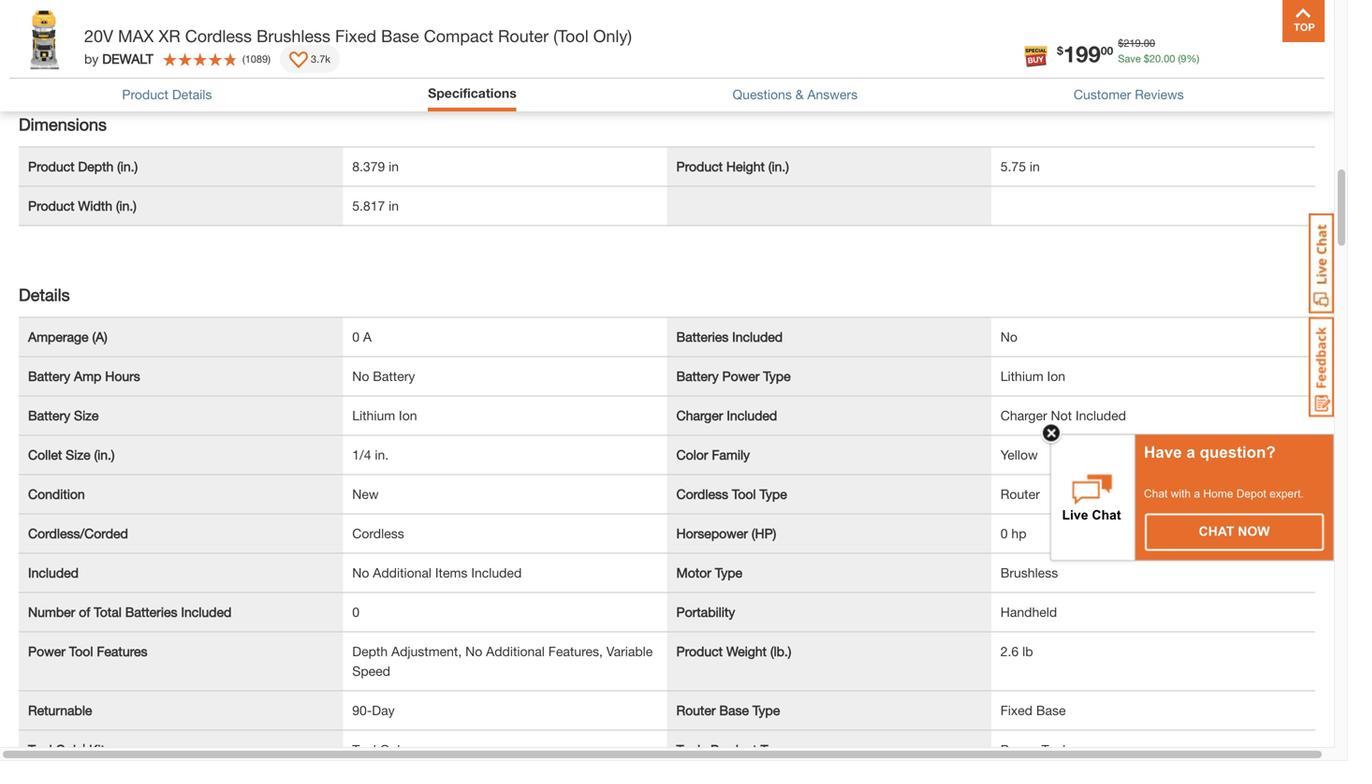 Task type: locate. For each thing, give the bounding box(es) containing it.
cordless up horsepower
[[677, 486, 729, 502]]

battery up 'in.'
[[373, 368, 415, 384]]

product
[[122, 87, 169, 102], [28, 159, 74, 174], [677, 159, 723, 174], [28, 198, 74, 213], [677, 644, 723, 659], [711, 742, 757, 758]]

base up power tool
[[1037, 703, 1066, 718]]

1 vertical spatial size
[[66, 447, 90, 462]]

type up 'tools product type'
[[753, 703, 780, 718]]

1 horizontal spatial base
[[720, 703, 749, 718]]

motor
[[677, 565, 712, 580]]

1 horizontal spatial 8.379
[[352, 159, 385, 174]]

expert.
[[1270, 488, 1304, 500]]

( 1089 )
[[242, 53, 271, 65]]

2 horizontal spatial cordless
[[677, 486, 729, 502]]

0 horizontal spatial 00
[[1101, 44, 1114, 57]]

2 vertical spatial router
[[677, 703, 716, 718]]

depth up "speed"
[[352, 644, 388, 659]]

1 vertical spatial specifications
[[428, 85, 517, 101]]

0 horizontal spatial additional
[[373, 565, 432, 580]]

5.817 down 8.379 in
[[352, 198, 385, 213]]

(in.) right height
[[769, 159, 789, 174]]

1 vertical spatial depth
[[352, 644, 388, 659]]

not
[[1051, 408, 1072, 423]]

1 vertical spatial cordless
[[677, 486, 729, 502]]

brushless
[[257, 26, 331, 46], [1001, 565, 1059, 580]]

0 vertical spatial additional
[[373, 565, 432, 580]]

have
[[1145, 443, 1183, 461]]

no inside depth adjustment, no additional features, variable speed
[[466, 644, 483, 659]]

a right with
[[1194, 488, 1201, 500]]

5.817 inside specifications dimensions: h 5.75 in , w 5.817 in , d 8.379 in
[[161, 49, 194, 64]]

question?
[[1200, 443, 1276, 461]]

, left d
[[207, 49, 211, 64]]

1 vertical spatial power
[[28, 644, 65, 659]]

1 horizontal spatial fixed
[[1001, 703, 1033, 718]]

1 horizontal spatial ,
[[207, 49, 211, 64]]

$ up save
[[1118, 37, 1124, 49]]

details
[[172, 87, 212, 102], [19, 285, 70, 305]]

(in.) up the product width (in.)
[[117, 159, 138, 174]]

2 charger from the left
[[1001, 408, 1048, 423]]

( right d
[[242, 53, 245, 65]]

power for power tool features
[[28, 644, 65, 659]]

0 up "speed"
[[352, 604, 360, 620]]

3.7k button
[[280, 45, 340, 73]]

chat with a home depot expert.
[[1145, 488, 1304, 500]]

0 horizontal spatial base
[[381, 26, 419, 46]]

size for battery
[[74, 408, 99, 423]]

5.817 down xr
[[161, 49, 194, 64]]

depth inside depth adjustment, no additional features, variable speed
[[352, 644, 388, 659]]

( left %)
[[1179, 52, 1181, 65]]

0 horizontal spatial power
[[28, 644, 65, 659]]

0 vertical spatial details
[[172, 87, 212, 102]]

power down number
[[28, 644, 65, 659]]

ion up 'not' on the right bottom of the page
[[1048, 368, 1066, 384]]

0 horizontal spatial .
[[1141, 37, 1144, 49]]

8.379 in
[[352, 159, 399, 174]]

lb
[[1023, 644, 1034, 659]]

in.
[[375, 447, 389, 462]]

no for no battery
[[352, 368, 369, 384]]

0 vertical spatial router
[[498, 26, 549, 46]]

horsepower (hp)
[[677, 526, 777, 541]]

0 left a on the top left of the page
[[352, 329, 360, 344]]

0 vertical spatial 5.817
[[161, 49, 194, 64]]

base left compact
[[381, 26, 419, 46]]

0 horizontal spatial 8.379
[[228, 49, 260, 64]]

(in.) right width
[[116, 198, 137, 213]]

tool for power tool
[[1042, 742, 1066, 758]]

0 vertical spatial fixed
[[335, 26, 377, 46]]

0 horizontal spatial lithium ion
[[352, 408, 417, 423]]

battery up collet
[[28, 408, 70, 423]]

0 horizontal spatial charger
[[677, 408, 723, 423]]

tool
[[732, 486, 756, 502], [69, 644, 93, 659], [28, 742, 52, 758], [352, 742, 376, 758], [1042, 742, 1066, 758]]

product height (in.)
[[677, 159, 789, 174]]

product down dimensions
[[28, 159, 74, 174]]

save
[[1118, 52, 1141, 65]]

product down router base type at the right bottom of the page
[[711, 742, 757, 758]]

1 vertical spatial 0
[[1001, 526, 1008, 541]]

number of total batteries included
[[28, 604, 232, 620]]

0 horizontal spatial depth
[[78, 159, 114, 174]]

8.379 right d
[[228, 49, 260, 64]]

0 horizontal spatial 5.75
[[98, 49, 124, 64]]

1 horizontal spatial .
[[1161, 52, 1164, 65]]

with
[[1171, 488, 1191, 500]]

batteries
[[677, 329, 729, 344], [125, 604, 177, 620]]

charger left 'not' on the right bottom of the page
[[1001, 408, 1048, 423]]

1 vertical spatial batteries
[[125, 604, 177, 620]]

0 vertical spatial cordless
[[185, 26, 252, 46]]

base for router base type
[[720, 703, 749, 718]]

$ left save
[[1058, 44, 1064, 57]]

type for power
[[764, 368, 791, 384]]

1 vertical spatial additional
[[486, 644, 545, 659]]

0 vertical spatial ion
[[1048, 368, 1066, 384]]

tool left the only at bottom
[[352, 742, 376, 758]]

tool for cordless tool type
[[732, 486, 756, 502]]

1 horizontal spatial details
[[172, 87, 212, 102]]

2 vertical spatial power
[[1001, 742, 1038, 758]]

items
[[435, 565, 468, 580]]

depth up width
[[78, 159, 114, 174]]

product down w
[[122, 87, 169, 102]]

battery size
[[28, 408, 99, 423]]

home
[[1204, 488, 1234, 500]]

%)
[[1187, 52, 1200, 65]]

power down fixed base
[[1001, 742, 1038, 758]]

0 vertical spatial 0
[[352, 329, 360, 344]]

by dewalt
[[84, 51, 153, 66]]

weight
[[727, 644, 767, 659]]

w
[[145, 49, 157, 64]]

cordless up d
[[185, 26, 252, 46]]

1 horizontal spatial router
[[677, 703, 716, 718]]

additional left features,
[[486, 644, 545, 659]]

0 left hp
[[1001, 526, 1008, 541]]

charger for charger not included
[[1001, 408, 1048, 423]]

8.379 up 5.817 in
[[352, 159, 385, 174]]

0 vertical spatial depth
[[78, 159, 114, 174]]

0 vertical spatial size
[[74, 408, 99, 423]]

1 horizontal spatial $
[[1118, 37, 1124, 49]]

only)
[[594, 26, 632, 46]]

lithium ion down no battery
[[352, 408, 417, 423]]

product down portability
[[677, 644, 723, 659]]

1 vertical spatial 5.817
[[352, 198, 385, 213]]

1 horizontal spatial power
[[723, 368, 760, 384]]

$ right save
[[1144, 52, 1150, 65]]

1 vertical spatial 5.75
[[1001, 159, 1027, 174]]

type for base
[[753, 703, 780, 718]]

router down the yellow
[[1001, 486, 1040, 502]]

(in.) down battery size
[[94, 447, 115, 462]]

batteries included
[[677, 329, 783, 344]]

a right have
[[1187, 443, 1196, 461]]

customer reviews
[[1074, 87, 1184, 102]]

0 horizontal spatial (
[[242, 53, 245, 65]]

specifications down compact
[[428, 85, 517, 101]]

0 vertical spatial lithium
[[1001, 368, 1044, 384]]

details up amperage
[[19, 285, 70, 305]]

0 horizontal spatial ,
[[138, 49, 141, 64]]

details down xr
[[172, 87, 212, 102]]

0 horizontal spatial specifications
[[9, 19, 123, 39]]

$ 219 . 00 save $ 20 . 00 ( 9 %)
[[1118, 37, 1200, 65]]

00 left 9
[[1164, 52, 1176, 65]]

lithium up charger not included
[[1001, 368, 1044, 384]]

total
[[94, 604, 122, 620]]

1 horizontal spatial depth
[[352, 644, 388, 659]]

20
[[1150, 52, 1161, 65]]

questions
[[733, 87, 792, 102]]

tools
[[677, 742, 707, 758]]

0 vertical spatial 5.75
[[98, 49, 124, 64]]

size right collet
[[66, 447, 90, 462]]

fixed
[[335, 26, 377, 46], [1001, 703, 1033, 718]]

0 horizontal spatial brushless
[[257, 26, 331, 46]]

1 horizontal spatial lithium
[[1001, 368, 1044, 384]]

0 horizontal spatial ion
[[399, 408, 417, 423]]

product details
[[122, 87, 212, 102]]

product left height
[[677, 159, 723, 174]]

$ inside $ 199 00
[[1058, 44, 1064, 57]]

type for tool
[[760, 486, 787, 502]]

$ 199 00
[[1058, 40, 1114, 67]]

xr
[[159, 26, 180, 46]]

1 ( from the left
[[1179, 52, 1181, 65]]

2 vertical spatial cordless
[[352, 526, 404, 541]]

20v
[[84, 26, 113, 46]]

lithium up "1/4 in."
[[352, 408, 395, 423]]

2 horizontal spatial power
[[1001, 742, 1038, 758]]

tool down of
[[69, 644, 93, 659]]

specifications up dimensions:
[[9, 19, 123, 39]]

power down batteries included
[[723, 368, 760, 384]]

ion down no battery
[[399, 408, 417, 423]]

lithium ion up 'not' on the right bottom of the page
[[1001, 368, 1066, 384]]

9
[[1181, 52, 1187, 65]]

1 horizontal spatial batteries
[[677, 329, 729, 344]]

tool down fixed base
[[1042, 742, 1066, 758]]

5.75 in
[[1001, 159, 1040, 174]]

5.75 inside specifications dimensions: h 5.75 in , w 5.817 in , d 8.379 in
[[98, 49, 124, 64]]

no
[[1001, 329, 1018, 344], [352, 368, 369, 384], [352, 565, 369, 580], [466, 644, 483, 659]]

battery left amp
[[28, 368, 70, 384]]

0 vertical spatial batteries
[[677, 329, 729, 344]]

product left width
[[28, 198, 74, 213]]

1 vertical spatial details
[[19, 285, 70, 305]]

ion
[[1048, 368, 1066, 384], [399, 408, 417, 423]]

1 horizontal spatial 00
[[1144, 37, 1156, 49]]

charger up color
[[677, 408, 723, 423]]

top button
[[1283, 0, 1325, 42]]

(lb.)
[[771, 644, 792, 659]]

(
[[1179, 52, 1181, 65], [242, 53, 245, 65]]

1 vertical spatial brushless
[[1001, 565, 1059, 580]]

0 vertical spatial specifications
[[9, 19, 123, 39]]

type down batteries included
[[764, 368, 791, 384]]

cordless down the new
[[352, 526, 404, 541]]

batteries up 'battery power type'
[[677, 329, 729, 344]]

product for product details
[[122, 87, 169, 102]]

0 horizontal spatial details
[[19, 285, 70, 305]]

by
[[84, 51, 99, 66]]

1 horizontal spatial specifications
[[428, 85, 517, 101]]

router up tools
[[677, 703, 716, 718]]

specifications dimensions: h 5.75 in , w 5.817 in , d 8.379 in
[[9, 19, 274, 64]]

a
[[1187, 443, 1196, 461], [1194, 488, 1201, 500]]

0 vertical spatial .
[[1141, 37, 1144, 49]]

tool down 'family' on the bottom
[[732, 486, 756, 502]]

tools product type
[[677, 742, 788, 758]]

router left (tool
[[498, 26, 549, 46]]

product for product height (in.)
[[677, 159, 723, 174]]

0
[[352, 329, 360, 344], [1001, 526, 1008, 541], [352, 604, 360, 620]]

2 horizontal spatial base
[[1037, 703, 1066, 718]]

, left w
[[138, 49, 141, 64]]

hp
[[1012, 526, 1027, 541]]

00 left save
[[1101, 44, 1114, 57]]

0 horizontal spatial 5.817
[[161, 49, 194, 64]]

2 ( from the left
[[242, 53, 245, 65]]

cordless tool type
[[677, 486, 787, 502]]

speed
[[352, 663, 391, 679]]

brushless up display icon
[[257, 26, 331, 46]]

size
[[74, 408, 99, 423], [66, 447, 90, 462]]

product image image
[[14, 9, 75, 70]]

chat now
[[1199, 524, 1270, 539]]

tool for power tool features
[[69, 644, 93, 659]]

1 horizontal spatial cordless
[[352, 526, 404, 541]]

additional left the items
[[373, 565, 432, 580]]

specifications
[[9, 19, 123, 39], [428, 85, 517, 101]]

type down router base type at the right bottom of the page
[[761, 742, 788, 758]]

size down amp
[[74, 408, 99, 423]]

0 vertical spatial 8.379
[[228, 49, 260, 64]]

brushless up handheld on the bottom of page
[[1001, 565, 1059, 580]]

0 horizontal spatial cordless
[[185, 26, 252, 46]]

)
[[268, 53, 271, 65]]

0 vertical spatial brushless
[[257, 26, 331, 46]]

0 vertical spatial lithium ion
[[1001, 368, 1066, 384]]

1 vertical spatial 8.379
[[352, 159, 385, 174]]

1 horizontal spatial (
[[1179, 52, 1181, 65]]

1 charger from the left
[[677, 408, 723, 423]]

2 , from the left
[[207, 49, 211, 64]]

2 horizontal spatial router
[[1001, 486, 1040, 502]]

0 horizontal spatial lithium
[[352, 408, 395, 423]]

specifications inside specifications dimensions: h 5.75 in , w 5.817 in , d 8.379 in
[[9, 19, 123, 39]]

battery for battery size
[[28, 408, 70, 423]]

00 up 20
[[1144, 37, 1156, 49]]

( inside $ 219 . 00 save $ 20 . 00 ( 9 %)
[[1179, 52, 1181, 65]]

1 horizontal spatial additional
[[486, 644, 545, 659]]

portability
[[677, 604, 735, 620]]

type right motor
[[715, 565, 743, 580]]

0 horizontal spatial $
[[1058, 44, 1064, 57]]

0 horizontal spatial fixed
[[335, 26, 377, 46]]

1 , from the left
[[138, 49, 141, 64]]

1 horizontal spatial charger
[[1001, 408, 1048, 423]]

lithium
[[1001, 368, 1044, 384], [352, 408, 395, 423]]

batteries right total
[[125, 604, 177, 620]]

base up 'tools product type'
[[720, 703, 749, 718]]

0 horizontal spatial batteries
[[125, 604, 177, 620]]

battery up charger included
[[677, 368, 719, 384]]

type
[[764, 368, 791, 384], [760, 486, 787, 502], [715, 565, 743, 580], [753, 703, 780, 718], [761, 742, 788, 758]]

cordless for cordless
[[352, 526, 404, 541]]

no for no
[[1001, 329, 1018, 344]]

base for fixed base
[[1037, 703, 1066, 718]]

1 vertical spatial fixed
[[1001, 703, 1033, 718]]

display image
[[289, 52, 308, 70]]

type up (hp) at right
[[760, 486, 787, 502]]

size for collet
[[66, 447, 90, 462]]

router
[[498, 26, 549, 46], [1001, 486, 1040, 502], [677, 703, 716, 718]]

1 vertical spatial router
[[1001, 486, 1040, 502]]



Task type: vqa. For each thing, say whether or not it's contained in the screenshot.
6-
no



Task type: describe. For each thing, give the bounding box(es) containing it.
1 vertical spatial lithium ion
[[352, 408, 417, 423]]

cordless/corded
[[28, 526, 128, 541]]

now
[[1238, 524, 1270, 539]]

3.7k
[[311, 53, 331, 65]]

1 vertical spatial a
[[1194, 488, 1201, 500]]

1089
[[245, 53, 268, 65]]

0 for 0 hp
[[1001, 526, 1008, 541]]

width
[[78, 198, 112, 213]]

5.817 in
[[352, 198, 399, 213]]

only
[[380, 742, 407, 758]]

chat
[[1199, 524, 1235, 539]]

live chat image
[[1309, 214, 1335, 314]]

specifications for specifications dimensions: h 5.75 in , w 5.817 in , d 8.379 in
[[9, 19, 123, 39]]

dimensions:
[[9, 49, 82, 64]]

(in.) for collet size (in.)
[[94, 447, 115, 462]]

chat
[[1145, 488, 1168, 500]]

battery amp hours
[[28, 368, 140, 384]]

power tool
[[1001, 742, 1066, 758]]

new
[[352, 486, 379, 502]]

kit
[[89, 742, 105, 758]]

1 horizontal spatial lithium ion
[[1001, 368, 1066, 384]]

0 vertical spatial power
[[723, 368, 760, 384]]

a
[[363, 329, 372, 344]]

(in.) for product height (in.)
[[769, 159, 789, 174]]

customer
[[1074, 87, 1132, 102]]

(a)
[[92, 329, 108, 344]]

1 horizontal spatial 5.75
[[1001, 159, 1027, 174]]

(in.) for product width (in.)
[[116, 198, 137, 213]]

charger not included
[[1001, 408, 1127, 423]]

product width (in.)
[[28, 198, 137, 213]]

amperage
[[28, 329, 89, 344]]

8.379 inside specifications dimensions: h 5.75 in , w 5.817 in , d 8.379 in
[[228, 49, 260, 64]]

charger for charger included
[[677, 408, 723, 423]]

product for product width (in.)
[[28, 198, 74, 213]]

product depth (in.)
[[28, 159, 138, 174]]

1 horizontal spatial 5.817
[[352, 198, 385, 213]]

0 horizontal spatial router
[[498, 26, 549, 46]]

no for no additional items included
[[352, 565, 369, 580]]

of
[[79, 604, 90, 620]]

d
[[215, 49, 224, 64]]

power tool features
[[28, 644, 148, 659]]

1 horizontal spatial brushless
[[1001, 565, 1059, 580]]

specifications for specifications
[[428, 85, 517, 101]]

height
[[727, 159, 765, 174]]

dimensions
[[19, 114, 107, 134]]

90-
[[352, 703, 372, 718]]

condition
[[28, 486, 85, 502]]

color family
[[677, 447, 750, 462]]

2 horizontal spatial 00
[[1164, 52, 1176, 65]]

power for power tool
[[1001, 742, 1038, 758]]

amperage (a)
[[28, 329, 108, 344]]

feedback link image
[[1309, 317, 1335, 418]]

amp
[[74, 368, 101, 384]]

2.6 lb
[[1001, 644, 1034, 659]]

no battery
[[352, 368, 415, 384]]

0 vertical spatial a
[[1187, 443, 1196, 461]]

motor type
[[677, 565, 743, 580]]

1 vertical spatial lithium
[[352, 408, 395, 423]]

battery for battery amp hours
[[28, 368, 70, 384]]

product for product weight (lb.)
[[677, 644, 723, 659]]

chat now link
[[1146, 515, 1323, 550]]

router for router base type
[[677, 703, 716, 718]]

collet size (in.)
[[28, 447, 115, 462]]

depth adjustment, no additional features, variable speed
[[352, 644, 653, 679]]

hours
[[105, 368, 140, 384]]

$ for 199
[[1058, 44, 1064, 57]]

20v max xr cordless brushless fixed base compact router (tool only)
[[84, 26, 632, 46]]

2 vertical spatial 0
[[352, 604, 360, 620]]

only|
[[56, 742, 85, 758]]

(hp)
[[752, 526, 777, 541]]

tool only| kit
[[28, 742, 105, 758]]

router for router
[[1001, 486, 1040, 502]]

1/4
[[352, 447, 371, 462]]

90-day
[[352, 703, 395, 718]]

features
[[97, 644, 148, 659]]

charger included
[[677, 408, 778, 423]]

answers
[[808, 87, 858, 102]]

reviews
[[1135, 87, 1184, 102]]

1 vertical spatial .
[[1161, 52, 1164, 65]]

router base type
[[677, 703, 780, 718]]

(in.) for product depth (in.)
[[117, 159, 138, 174]]

product weight (lb.)
[[677, 644, 792, 659]]

features,
[[549, 644, 603, 659]]

$ for 219
[[1118, 37, 1124, 49]]

1 horizontal spatial ion
[[1048, 368, 1066, 384]]

&
[[796, 87, 804, 102]]

2 horizontal spatial $
[[1144, 52, 1150, 65]]

collet
[[28, 447, 62, 462]]

have a question?
[[1145, 443, 1276, 461]]

type for product
[[761, 742, 788, 758]]

returnable
[[28, 703, 92, 718]]

additional inside depth adjustment, no additional features, variable speed
[[486, 644, 545, 659]]

0 hp
[[1001, 526, 1027, 541]]

0 for 0 a
[[352, 329, 360, 344]]

199
[[1064, 40, 1101, 67]]

tool left only|
[[28, 742, 52, 758]]

1/4 in.
[[352, 447, 389, 462]]

fixed base
[[1001, 703, 1066, 718]]

horsepower
[[677, 526, 748, 541]]

depot
[[1237, 488, 1267, 500]]

cordless for cordless tool type
[[677, 486, 729, 502]]

(tool
[[554, 26, 589, 46]]

color
[[677, 447, 708, 462]]

product for product depth (in.)
[[28, 159, 74, 174]]

1 vertical spatial ion
[[399, 408, 417, 423]]

00 inside $ 199 00
[[1101, 44, 1114, 57]]

battery for battery power type
[[677, 368, 719, 384]]

day
[[372, 703, 395, 718]]

dewalt
[[102, 51, 153, 66]]

no additional items included
[[352, 565, 522, 580]]

max
[[118, 26, 154, 46]]

2.6
[[1001, 644, 1019, 659]]

family
[[712, 447, 750, 462]]



